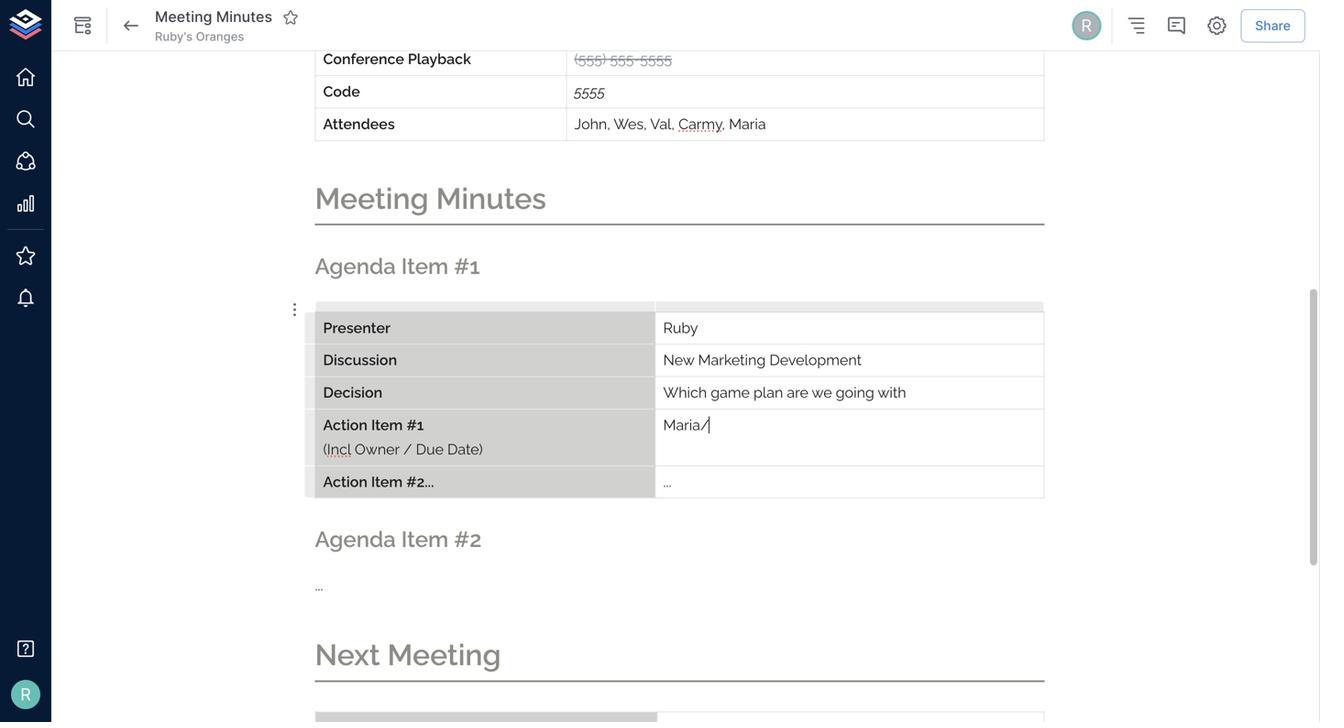Task type: locate. For each thing, give the bounding box(es) containing it.
0 vertical spatial action
[[323, 417, 368, 434]]

discussion
[[323, 352, 397, 369]]

5555 up val,
[[640, 51, 672, 67]]

plan
[[754, 384, 783, 401]]

1 vertical spatial minutes
[[436, 181, 546, 216]]

0 horizontal spatial ...
[[315, 577, 323, 594]]

conference playback
[[323, 51, 471, 67]]

action inside action item #1 (incl owner / due date)
[[323, 417, 368, 434]]

code
[[323, 83, 360, 100]]

agenda for agenda item #2
[[315, 527, 396, 553]]

meeting inside ... next meeting
[[387, 638, 501, 673]]

item for agenda item #2
[[401, 527, 449, 553]]

2 vertical spatial meeting
[[387, 638, 501, 673]]

2 action from the top
[[323, 473, 368, 490]]

... down maria/
[[663, 473, 672, 490]]

which
[[663, 384, 707, 401]]

1 horizontal spatial r
[[1081, 15, 1092, 36]]

r for topmost the r 'button'
[[1081, 15, 1092, 36]]

action for action item #1 (incl owner / due date)
[[323, 417, 368, 434]]

0 vertical spatial agenda
[[315, 254, 396, 279]]

2 agenda from the top
[[315, 527, 396, 553]]

#2...
[[406, 473, 434, 490]]

meeting
[[155, 8, 212, 26], [315, 181, 429, 216], [387, 638, 501, 673]]

carmy,
[[679, 115, 725, 132]]

0 horizontal spatial r
[[20, 685, 31, 705]]

1 vertical spatial ...
[[315, 577, 323, 594]]

action up (incl at the bottom left of page
[[323, 417, 368, 434]]

r for the leftmost the r 'button'
[[20, 685, 31, 705]]

agenda up presenter
[[315, 254, 396, 279]]

0 vertical spatial #1
[[454, 254, 480, 279]]

agenda item #2
[[315, 527, 482, 553]]

agenda
[[315, 254, 396, 279], [315, 527, 396, 553]]

item for action item #1 (incl owner / due date)
[[371, 417, 403, 434]]

... next meeting
[[315, 577, 501, 673]]

1 vertical spatial #1
[[407, 417, 424, 434]]

1 agenda from the top
[[315, 254, 396, 279]]

we
[[812, 384, 832, 401]]

... for ...
[[663, 473, 672, 490]]

action item #2...
[[323, 473, 434, 490]]

0 vertical spatial meeting minutes
[[155, 8, 272, 26]]

1 horizontal spatial ...
[[663, 473, 672, 490]]

1 action from the top
[[323, 417, 368, 434]]

#1
[[454, 254, 480, 279], [407, 417, 424, 434]]

5555
[[640, 51, 672, 67], [574, 83, 605, 100]]

agenda down action item #2...
[[315, 527, 396, 553]]

show wiki image
[[72, 15, 94, 37]]

0 horizontal spatial minutes
[[216, 8, 272, 26]]

(555) 555-5555
[[574, 51, 672, 67]]

0 vertical spatial r
[[1081, 15, 1092, 36]]

item
[[401, 254, 449, 279], [371, 417, 403, 434], [371, 473, 403, 490], [401, 527, 449, 553]]

#1 inside action item #1 (incl owner / due date)
[[407, 417, 424, 434]]

... up "next"
[[315, 577, 323, 594]]

0 vertical spatial r button
[[1069, 8, 1104, 43]]

wes,
[[614, 115, 647, 132]]

action for action item #2...
[[323, 473, 368, 490]]

1 vertical spatial action
[[323, 473, 368, 490]]

val,
[[650, 115, 675, 132]]

(incl
[[323, 441, 351, 458]]

... inside ... next meeting
[[315, 577, 323, 594]]

share button
[[1241, 9, 1306, 42]]

agenda for agenda item #1
[[315, 254, 396, 279]]

0 vertical spatial minutes
[[216, 8, 272, 26]]

john,
[[574, 115, 610, 132]]

item inside action item #1 (incl owner / due date)
[[371, 417, 403, 434]]

action
[[323, 417, 368, 434], [323, 473, 368, 490]]

1 vertical spatial 5555
[[574, 83, 605, 100]]

1 vertical spatial meeting
[[315, 181, 429, 216]]

action down (incl at the bottom left of page
[[323, 473, 368, 490]]

1 horizontal spatial minutes
[[436, 181, 546, 216]]

1 horizontal spatial r button
[[1069, 8, 1104, 43]]

agenda item #1
[[315, 254, 480, 279]]

1 horizontal spatial meeting minutes
[[315, 181, 546, 216]]

playback
[[408, 51, 471, 67]]

meeting minutes up oranges
[[155, 8, 272, 26]]

0 horizontal spatial #1
[[407, 417, 424, 434]]

due
[[416, 441, 444, 458]]

meeting minutes up agenda item #1
[[315, 181, 546, 216]]

1 vertical spatial r
[[20, 685, 31, 705]]

minutes
[[216, 8, 272, 26], [436, 181, 546, 216]]

are
[[787, 384, 808, 401]]

1 vertical spatial meeting minutes
[[315, 181, 546, 216]]

meeting minutes
[[155, 8, 272, 26], [315, 181, 546, 216]]

1 vertical spatial agenda
[[315, 527, 396, 553]]

favorite image
[[282, 9, 299, 26]]

ruby's
[[155, 29, 193, 43]]

...
[[663, 473, 672, 490], [315, 577, 323, 594]]

r button
[[1069, 8, 1104, 43], [6, 675, 46, 715]]

5555 down '(555)'
[[574, 83, 605, 100]]

r
[[1081, 15, 1092, 36], [20, 685, 31, 705]]

share
[[1255, 18, 1291, 33]]

1 horizontal spatial #1
[[454, 254, 480, 279]]

1 horizontal spatial 5555
[[640, 51, 672, 67]]

(555)
[[574, 51, 606, 67]]

table of contents image
[[1125, 15, 1147, 37]]

0 vertical spatial ...
[[663, 473, 672, 490]]

1 vertical spatial r button
[[6, 675, 46, 715]]



Task type: describe. For each thing, give the bounding box(es) containing it.
... for ... next meeting
[[315, 577, 323, 594]]

go back image
[[120, 15, 142, 37]]

ruby
[[663, 319, 698, 336]]

item for action item #2...
[[371, 473, 403, 490]]

action item #1 (incl owner / due date)
[[323, 417, 483, 458]]

0 horizontal spatial 5555
[[574, 83, 605, 100]]

0 vertical spatial 5555
[[640, 51, 672, 67]]

new marketing development
[[663, 352, 862, 369]]

decision
[[323, 384, 382, 401]]

which game plan are we going with
[[663, 384, 906, 401]]

presenter
[[323, 319, 391, 336]]

0 horizontal spatial meeting minutes
[[155, 8, 272, 26]]

development
[[769, 352, 862, 369]]

new
[[663, 352, 694, 369]]

/
[[403, 441, 412, 458]]

maria/
[[663, 417, 709, 434]]

0 vertical spatial meeting
[[155, 8, 212, 26]]

john, wes, val, carmy, maria
[[574, 115, 766, 132]]

settings image
[[1206, 15, 1228, 37]]

maria
[[729, 115, 766, 132]]

oranges
[[196, 29, 244, 43]]

#1 for agenda item #1
[[454, 254, 480, 279]]

conference
[[323, 51, 404, 67]]

going
[[836, 384, 874, 401]]

game
[[711, 384, 750, 401]]

ruby's oranges link
[[155, 28, 244, 45]]

attendees
[[323, 115, 395, 132]]

0 horizontal spatial r button
[[6, 675, 46, 715]]

item for agenda item #1
[[401, 254, 449, 279]]

comments image
[[1165, 15, 1188, 37]]

marketing
[[698, 352, 766, 369]]

date)
[[447, 441, 483, 458]]

#1 for action item #1 (incl owner / due date)
[[407, 417, 424, 434]]

555-
[[610, 51, 640, 67]]

owner
[[355, 441, 400, 458]]

ruby's oranges
[[155, 29, 244, 43]]

#2
[[454, 527, 482, 553]]

with
[[878, 384, 906, 401]]

next
[[315, 638, 380, 673]]



Task type: vqa. For each thing, say whether or not it's contained in the screenshot.


